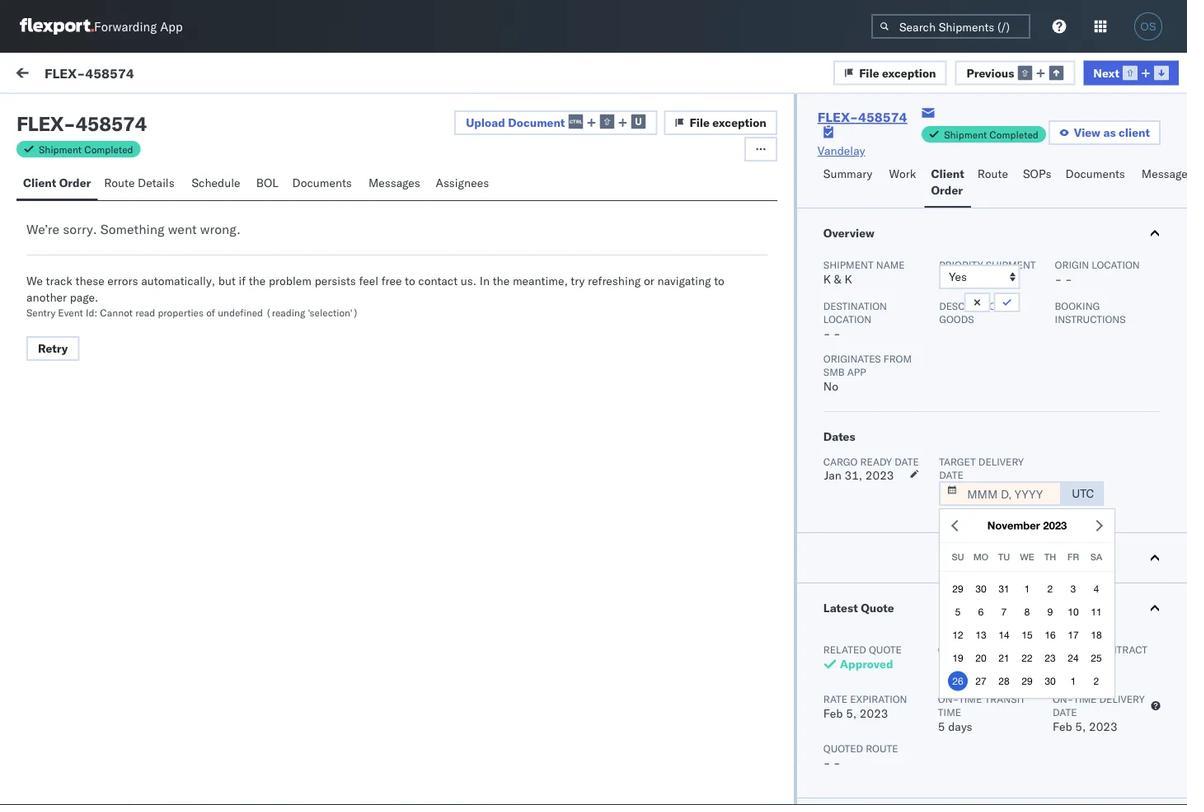 Task type: vqa. For each thing, say whether or not it's contained in the screenshot.


Task type: locate. For each thing, give the bounding box(es) containing it.
pst for dec 8, 2026, 6:37 pm pst
[[523, 785, 544, 800]]

msg
[[73, 355, 94, 370]]

jason-test zhao up the something
[[80, 179, 167, 193]]

0 vertical spatial 2026,
[[447, 192, 479, 206]]

13
[[976, 630, 987, 641]]

work button
[[883, 159, 925, 208]]

1 am from the top
[[517, 192, 535, 206]]

0 vertical spatial pst
[[538, 192, 559, 206]]

0 vertical spatial 29 button
[[948, 579, 968, 599]]

3 j z from the top
[[56, 329, 64, 339]]

1 (0) from the left
[[73, 105, 94, 119]]

jason- up sorry.
[[80, 179, 117, 193]]

route for route
[[978, 167, 1008, 181]]

2 am from the top
[[517, 266, 535, 280]]

vandelay
[[818, 143, 865, 158]]

1 button down 'number'
[[1064, 672, 1084, 691]]

3 j from the top
[[56, 329, 59, 339]]

1 horizontal spatial 30 button
[[1041, 672, 1060, 691]]

0 horizontal spatial 29
[[953, 583, 964, 595]]

6 flex- 458574 from the top
[[916, 637, 993, 651]]

0 vertical spatial 1
[[1025, 583, 1030, 595]]

1 vertical spatial exception
[[713, 115, 767, 130]]

0 vertical spatial flex-458574
[[45, 65, 134, 81]]

6
[[979, 606, 984, 618]]

date
[[895, 456, 919, 468], [939, 469, 964, 481], [1053, 706, 1077, 719]]

shipment
[[944, 128, 987, 141], [39, 143, 82, 155], [824, 259, 874, 271]]

client for client order "button" to the left
[[23, 176, 56, 190]]

29 up "5" button
[[953, 583, 964, 595]]

3 flex- 458574 from the top
[[916, 414, 993, 429]]

1 horizontal spatial 1
[[1071, 676, 1076, 687]]

1 for the top 1 button
[[1025, 583, 1030, 595]]

ready
[[861, 456, 892, 468]]

1 horizontal spatial file
[[859, 65, 880, 80]]

internal
[[111, 105, 151, 119]]

5,
[[846, 707, 857, 721], [1076, 720, 1086, 734]]

0 vertical spatial we
[[26, 274, 43, 288]]

1 button right 31 button on the right of page
[[1018, 579, 1037, 599]]

0 vertical spatial message button
[[116, 53, 199, 97]]

0 horizontal spatial flex-458574
[[45, 65, 134, 81]]

on- up feb 5, 2023
[[1053, 693, 1074, 705]]

on- down "26"
[[938, 693, 959, 705]]

jason-test zhao for dec 20, 2026, 12:35 am pst
[[80, 253, 167, 267]]

completed up 'item/shipment'
[[990, 128, 1039, 141]]

1 horizontal spatial 2
[[1094, 676, 1100, 687]]

quoted inside quoted contract number - - rate expiration feb 5, 2023
[[1053, 644, 1093, 656]]

2 vertical spatial date
[[1053, 706, 1077, 719]]

z for dec 20, 2026, 12:36 am pst
[[59, 180, 64, 191]]

(0) inside button
[[154, 105, 175, 119]]

1 the from the left
[[249, 274, 266, 288]]

flex - 458574
[[16, 111, 147, 136]]

flexport. image
[[20, 18, 94, 35]]

message down flex - 458574
[[51, 143, 91, 155]]

1 20, from the top
[[426, 192, 444, 206]]

flex- 458574 up overview button
[[916, 192, 993, 206]]

date inside the on-time delivery date
[[1053, 706, 1077, 719]]

1 ttt from the top
[[49, 207, 62, 221]]

1 vertical spatial 30
[[1045, 676, 1056, 687]]

we
[[26, 274, 43, 288], [1020, 552, 1035, 563]]

am for 12:35
[[517, 266, 535, 280]]

13 button
[[971, 625, 991, 645]]

flex-458574 link
[[818, 109, 908, 125]]

1 horizontal spatial location
[[1092, 259, 1140, 271]]

free
[[381, 274, 402, 288]]

shipment completed up related work item/shipment
[[944, 128, 1039, 141]]

1 horizontal spatial 29 button
[[1018, 672, 1037, 691]]

flex- 458574 up "5" button
[[916, 563, 993, 577]]

2 down 25
[[1094, 676, 1100, 687]]

20,
[[426, 192, 444, 206], [426, 266, 444, 280]]

order up sorry.
[[59, 176, 91, 190]]

0 vertical spatial shipment completed
[[944, 128, 1039, 141]]

0 horizontal spatial work
[[47, 63, 90, 86]]

j up retry
[[56, 329, 59, 339]]

related quote
[[824, 644, 902, 656]]

29 button
[[948, 579, 968, 599], [1018, 672, 1037, 691]]

quoted inside quoted carrier - -
[[938, 644, 978, 656]]

zhao up we're sorry. something went wrong.
[[142, 179, 167, 193]]

3 z from the top
[[59, 329, 64, 339]]

24
[[1068, 653, 1079, 664]]

2 dec from the top
[[402, 266, 423, 280]]

5, inside quoted contract number - - rate expiration feb 5, 2023
[[846, 707, 857, 721]]

8 flex- 458574 from the top
[[916, 785, 993, 800]]

z up the track
[[59, 255, 64, 265]]

documents button
[[1059, 159, 1135, 208], [286, 168, 362, 200]]

1 horizontal spatial 5
[[955, 606, 961, 618]]

work
[[889, 167, 917, 181]]

0 horizontal spatial 5,
[[846, 707, 857, 721]]

flex- down 26 button
[[916, 711, 950, 726]]

2 j from the top
[[56, 255, 59, 265]]

0 vertical spatial message
[[122, 68, 171, 82]]

1 j from the top
[[56, 180, 59, 191]]

documents button down view as client button at right top
[[1059, 159, 1135, 208]]

4 flex- 458574 from the top
[[916, 489, 993, 503]]

flex-458574 up vandelay
[[818, 109, 908, 125]]

0 horizontal spatial feb
[[824, 707, 843, 721]]

0 vertical spatial test
[[117, 179, 139, 193]]

4
[[1094, 583, 1100, 595]]

k
[[824, 272, 831, 287], [845, 272, 852, 287]]

external
[[26, 105, 70, 119]]

1 vertical spatial 20,
[[426, 266, 444, 280]]

message button up internal (0)
[[116, 53, 199, 97]]

1 horizontal spatial documents
[[1066, 167, 1125, 181]]

2023
[[866, 468, 894, 483], [1043, 520, 1067, 532], [860, 707, 889, 721], [1089, 720, 1118, 734]]

on- inside the on-time delivery date
[[1053, 693, 1074, 705]]

track
[[46, 274, 73, 288]]

z up retry
[[59, 329, 64, 339]]

1 horizontal spatial documents button
[[1059, 159, 1135, 208]]

22 button
[[1018, 648, 1037, 668]]

2 20, from the top
[[426, 266, 444, 280]]

1 zhao from the top
[[142, 179, 167, 193]]

0 horizontal spatial 1 button
[[1018, 579, 1037, 599]]

flex-
[[45, 65, 85, 81], [818, 109, 858, 125], [916, 192, 950, 206], [916, 266, 950, 280], [916, 340, 950, 355], [916, 414, 950, 429], [916, 489, 950, 503], [916, 563, 950, 577], [916, 637, 950, 651], [916, 711, 950, 726], [916, 785, 950, 800]]

ttt left sorry.
[[49, 207, 62, 221]]

1 vertical spatial completed
[[84, 143, 133, 155]]

25
[[1091, 653, 1102, 664]]

1 vertical spatial pst
[[538, 266, 559, 280]]

0 vertical spatial ttt
[[49, 207, 62, 221]]

1 horizontal spatial order
[[931, 183, 963, 197]]

0 vertical spatial j
[[56, 180, 59, 191]]

shipment up &
[[824, 259, 874, 271]]

z for dec 20, 2026, 12:35 am pst
[[59, 255, 64, 265]]

1 jason- from the top
[[80, 179, 117, 193]]

1 z from the top
[[59, 180, 64, 191]]

automatically,
[[141, 274, 215, 288]]

0 horizontal spatial 5
[[938, 720, 945, 734]]

su
[[952, 552, 964, 563]]

2 vertical spatial shipment
[[824, 259, 874, 271]]

2 vertical spatial test
[[117, 327, 139, 341]]

time inside the on-time delivery date
[[1074, 693, 1097, 705]]

30 down "23"
[[1045, 676, 1056, 687]]

pst
[[538, 192, 559, 206], [538, 266, 559, 280], [523, 785, 544, 800]]

0 horizontal spatial app
[[160, 19, 183, 34]]

test down cannot at the top left
[[117, 327, 139, 341]]

message button
[[116, 53, 199, 97], [1135, 159, 1187, 208]]

2 z from the top
[[59, 255, 64, 265]]

latest quote
[[824, 601, 894, 616]]

quoted inside quoted route - -
[[824, 743, 864, 755]]

15 button
[[1018, 625, 1037, 645]]

1 horizontal spatial route
[[978, 167, 1008, 181]]

upload document
[[466, 115, 565, 130]]

2 flex- 458574 from the top
[[916, 266, 993, 280]]

30 button
[[971, 579, 991, 599], [1041, 672, 1060, 691]]

of inside we track these errors automatically, but if the problem persists feel free to contact us. in the meantime, try refreshing or navigating to another page. sentry event id: cannot read properties of undefined (reading 'selection')
[[206, 306, 215, 319]]

1 resize handle column header from the left
[[375, 138, 395, 806]]

30 up 6
[[976, 583, 987, 595]]

0 vertical spatial related
[[917, 143, 951, 155]]

10
[[1068, 606, 1079, 618]]

1 horizontal spatial client
[[931, 167, 965, 181]]

30 button down the 23 button
[[1041, 672, 1060, 691]]

location inside destination location - -
[[824, 313, 872, 325]]

12 button
[[948, 625, 968, 645]]

0 vertical spatial jason-
[[80, 179, 117, 193]]

25 button
[[1087, 648, 1107, 668]]

2 horizontal spatial message
[[1142, 167, 1187, 181]]

to right navigating
[[714, 274, 725, 288]]

expiration
[[850, 693, 908, 705]]

dec for dec 20, 2026, 12:36 am pst
[[402, 192, 423, 206]]

completed down flex - 458574
[[84, 143, 133, 155]]

1 down 'number'
[[1071, 676, 1076, 687]]

zhao for dec 20, 2026, 12:35 am pst
[[142, 253, 167, 267]]

we right tu
[[1020, 552, 1035, 563]]

29 button up "5" button
[[948, 579, 968, 599]]

message button down client
[[1135, 159, 1187, 208]]

1 horizontal spatial 29
[[1022, 676, 1033, 687]]

1 horizontal spatial app
[[848, 366, 866, 378]]

related up work button on the top right of the page
[[917, 143, 951, 155]]

j up the we're
[[56, 180, 59, 191]]

file exception
[[859, 65, 936, 80], [690, 115, 767, 130]]

1 vertical spatial z
[[59, 255, 64, 265]]

1 vertical spatial 29 button
[[1018, 672, 1037, 691]]

2 j z from the top
[[56, 255, 64, 265]]

of down shipment
[[1007, 300, 1020, 312]]

work up route button at the top right of the page
[[954, 143, 975, 155]]

2 vertical spatial pst
[[523, 785, 544, 800]]

try
[[571, 274, 585, 288]]

message up internal (0)
[[122, 68, 171, 82]]

j for dec 20, 2026, 12:35 am pst
[[56, 255, 59, 265]]

route down related work item/shipment
[[978, 167, 1008, 181]]

app down originates
[[848, 366, 866, 378]]

zhao down read
[[142, 327, 167, 341]]

1 vertical spatial j
[[56, 255, 59, 265]]

location right the origin
[[1092, 259, 1140, 271]]

2026, right 8,
[[440, 785, 472, 800]]

in
[[480, 274, 490, 288]]

am right 12:36
[[517, 192, 535, 206]]

2 button left 3
[[1041, 579, 1060, 599]]

feel
[[359, 274, 378, 288]]

2026, for 12:35
[[447, 266, 479, 280]]

am
[[517, 192, 535, 206], [517, 266, 535, 280]]

route left details
[[104, 176, 135, 190]]

jason- down id:
[[80, 327, 117, 341]]

1 vertical spatial 29
[[1022, 676, 1033, 687]]

client order button right work
[[925, 159, 971, 208]]

1 vertical spatial work
[[954, 143, 975, 155]]

2 vertical spatial j z
[[56, 329, 64, 339]]

0 horizontal spatial on-
[[938, 693, 959, 705]]

wrong.
[[200, 221, 241, 237]]

1 horizontal spatial related
[[917, 143, 951, 155]]

3 dec from the top
[[402, 785, 423, 800]]

these
[[76, 274, 104, 288]]

file
[[859, 65, 880, 80], [690, 115, 710, 130]]

0 horizontal spatial to
[[405, 274, 415, 288]]

0 horizontal spatial 30
[[976, 583, 987, 595]]

0 vertical spatial delivery
[[979, 456, 1024, 468]]

0 vertical spatial 5
[[955, 606, 961, 618]]

location inside origin location - -
[[1092, 259, 1140, 271]]

17
[[1068, 630, 1079, 641]]

client order button up the we're
[[16, 168, 98, 200]]

pst right pm
[[523, 785, 544, 800]]

vandelay link
[[818, 143, 865, 159]]

j z up retry
[[56, 329, 64, 339]]

quoted for quoted carrier - -
[[938, 644, 978, 656]]

shipment down flex
[[39, 143, 82, 155]]

1 flex- 458574 from the top
[[916, 192, 993, 206]]

20
[[976, 653, 987, 664]]

dec for dec 20, 2026, 12:35 am pst
[[402, 266, 423, 280]]

5 left days
[[938, 720, 945, 734]]

contact
[[418, 274, 458, 288]]

utc
[[1072, 487, 1094, 501]]

date inside the target delivery date
[[939, 469, 964, 481]]

date for cargo ready date
[[895, 456, 919, 468]]

1 vertical spatial related
[[824, 644, 867, 656]]

20, left the us.
[[426, 266, 444, 280]]

15
[[1022, 630, 1033, 641]]

23 button
[[1041, 648, 1060, 668]]

1 vertical spatial ttt
[[49, 281, 62, 296]]

1 j z from the top
[[56, 180, 64, 191]]

1 vertical spatial 1
[[1071, 676, 1076, 687]]

j z up the we're
[[56, 180, 64, 191]]

1 vertical spatial jason-
[[80, 253, 117, 267]]

test for dec 20, 2026, 12:36 am pst
[[117, 179, 139, 193]]

k right &
[[845, 272, 852, 287]]

0 vertical spatial 20,
[[426, 192, 444, 206]]

1 jason-test zhao from the top
[[80, 179, 167, 193]]

client order right work button on the top right of the page
[[931, 167, 965, 197]]

2
[[1048, 583, 1053, 595], [1094, 676, 1100, 687]]

14 button
[[995, 625, 1014, 645]]

we're
[[26, 221, 59, 237]]

1 horizontal spatial message button
[[1135, 159, 1187, 208]]

upload
[[466, 115, 505, 130]]

meantime,
[[513, 274, 568, 288]]

0 vertical spatial j z
[[56, 180, 64, 191]]

0 vertical spatial 2 button
[[1041, 579, 1060, 599]]

0 horizontal spatial of
[[206, 306, 215, 319]]

to right free
[[405, 274, 415, 288]]

test up the something
[[117, 179, 139, 193]]

2026, left "in" at the left top
[[447, 266, 479, 280]]

resize handle column header
[[375, 138, 395, 806], [632, 138, 652, 806], [889, 138, 908, 806], [1145, 138, 1165, 806]]

29 for the bottommost 29 button
[[1022, 676, 1033, 687]]

am for 12:36
[[517, 192, 535, 206]]

location for origin location - -
[[1092, 259, 1140, 271]]

30
[[976, 583, 987, 595], [1045, 676, 1056, 687]]

2023 down the ready
[[866, 468, 894, 483]]

14
[[999, 630, 1010, 641]]

on- inside on-time transit time 5 days
[[938, 693, 959, 705]]

am right 12:35
[[517, 266, 535, 280]]

0 vertical spatial app
[[160, 19, 183, 34]]

feb down the on-time delivery date
[[1053, 720, 1073, 734]]

1 horizontal spatial 1 button
[[1064, 672, 1084, 691]]

message down client
[[1142, 167, 1187, 181]]

11
[[1091, 606, 1102, 618]]

work for my
[[47, 63, 90, 86]]

latest quote button
[[797, 584, 1187, 633]]

1 horizontal spatial 30
[[1045, 676, 1056, 687]]

0 vertical spatial 2
[[1048, 583, 1053, 595]]

1 horizontal spatial shipment
[[824, 259, 874, 271]]

2 left 3
[[1048, 583, 1053, 595]]

20, down the assignees
[[426, 192, 444, 206]]

documents for documents button to the right
[[1066, 167, 1125, 181]]

summary button
[[817, 159, 883, 208]]

1
[[1025, 583, 1030, 595], [1071, 676, 1076, 687]]

1 dec from the top
[[402, 192, 423, 206]]

1 vertical spatial 5
[[938, 720, 945, 734]]

0 vertical spatial 29
[[953, 583, 964, 595]]

on- for on-time delivery date
[[1053, 693, 1074, 705]]

2 horizontal spatial quoted
[[1053, 644, 1093, 656]]

app right the forwarding
[[160, 19, 183, 34]]

ttt up event
[[49, 281, 62, 296]]

flex- 458574 up 19
[[916, 637, 993, 651]]

flex-458574 down forwarding app link
[[45, 65, 134, 81]]

1 horizontal spatial shipment completed
[[944, 128, 1039, 141]]

0 vertical spatial exception
[[882, 65, 936, 80]]

documents for leftmost documents button
[[292, 176, 352, 190]]

29
[[953, 583, 964, 595], [1022, 676, 1033, 687]]

0 horizontal spatial client
[[23, 176, 56, 190]]

j up the track
[[56, 255, 59, 265]]

another
[[26, 290, 67, 305]]

0 horizontal spatial related
[[824, 644, 867, 656]]

flex- down work
[[916, 192, 950, 206]]

the right "in" at the left top
[[493, 274, 510, 288]]

1 horizontal spatial client order
[[931, 167, 965, 197]]

dec left 8,
[[402, 785, 423, 800]]

dec for dec 8, 2026, 6:37 pm pst
[[402, 785, 423, 800]]

2023 down expiration
[[860, 707, 889, 721]]

date for target delivery date
[[939, 469, 964, 481]]

0 horizontal spatial delivery
[[979, 456, 1024, 468]]

test up errors
[[117, 253, 139, 267]]

(0) inside 'button'
[[73, 105, 94, 119]]

flex- down goods
[[916, 340, 950, 355]]

2 jason- from the top
[[80, 253, 117, 267]]

quoted down 12
[[938, 644, 978, 656]]

quoted up 'number'
[[1053, 644, 1093, 656]]

previous
[[967, 65, 1015, 80]]

test for dec 20, 2026, 12:35 am pst
[[117, 253, 139, 267]]

1 vertical spatial jason-test zhao
[[80, 253, 167, 267]]

work up external (0)
[[47, 63, 90, 86]]

1 to from the left
[[405, 274, 415, 288]]

1 button
[[1018, 579, 1037, 599], [1064, 672, 1084, 691]]

5, down rate
[[846, 707, 857, 721]]

1 vertical spatial app
[[848, 366, 866, 378]]

documents down view
[[1066, 167, 1125, 181]]

1 right 31 button on the right of page
[[1025, 583, 1030, 595]]

2 (0) from the left
[[154, 105, 175, 119]]

of inside description of goods
[[1007, 300, 1020, 312]]

time up feb 5, 2023
[[1074, 693, 1097, 705]]

shipment inside shipment name k & k
[[824, 259, 874, 271]]

origin location - -
[[1055, 259, 1140, 287]]

persists
[[315, 274, 356, 288]]

route for route details
[[104, 176, 135, 190]]

1 on- from the left
[[938, 693, 959, 705]]

dec right free
[[402, 266, 423, 280]]

zhao up automatically,
[[142, 253, 167, 267]]

date down target on the right of the page
[[939, 469, 964, 481]]

quoted for quoted route - -
[[824, 743, 864, 755]]

jason- up these
[[80, 253, 117, 267]]

sa
[[1091, 552, 1103, 563]]

0 horizontal spatial quoted
[[824, 743, 864, 755]]

delivery
[[979, 456, 1024, 468], [1100, 693, 1145, 705]]

1 horizontal spatial completed
[[990, 128, 1039, 141]]

client order for client order "button" to the right
[[931, 167, 965, 197]]

client for client order "button" to the right
[[931, 167, 965, 181]]

2 test from the top
[[117, 253, 139, 267]]

time up days
[[938, 706, 962, 719]]

feb 5, 2023
[[1053, 720, 1118, 734]]

2026, down the assignees
[[447, 192, 479, 206]]

0 vertical spatial date
[[895, 456, 919, 468]]

jason-test zhao
[[80, 179, 167, 193], [80, 253, 167, 267], [80, 327, 167, 341]]

2 ttt from the top
[[49, 281, 62, 296]]

time down 27
[[959, 693, 982, 705]]

2 jason-test zhao from the top
[[80, 253, 167, 267]]

documents button right bol
[[286, 168, 362, 200]]

0 horizontal spatial shipment completed
[[39, 143, 133, 155]]

2 vertical spatial j
[[56, 329, 59, 339]]

3 jason- from the top
[[80, 327, 117, 341]]

1 test from the top
[[117, 179, 139, 193]]

description
[[939, 300, 1004, 312]]

0 horizontal spatial the
[[249, 274, 266, 288]]

1 horizontal spatial on-
[[1053, 693, 1074, 705]]

we inside we track these errors automatically, but if the problem persists feel free to contact us. in the meantime, try refreshing or navigating to another page. sentry event id: cannot read properties of undefined (reading 'selection')
[[26, 274, 43, 288]]

21
[[999, 653, 1010, 664]]

z up sorry.
[[59, 180, 64, 191]]

delivery inside the on-time delivery date
[[1100, 693, 1145, 705]]

2 zhao from the top
[[142, 253, 167, 267]]

dec 8, 2026, 6:37 pm pst
[[402, 785, 544, 800]]

2 on- from the left
[[1053, 693, 1074, 705]]



Task type: describe. For each thing, give the bounding box(es) containing it.
order for client order "button" to the right
[[931, 183, 963, 197]]

1 for the bottommost 1 button
[[1071, 676, 1076, 687]]

2 the from the left
[[493, 274, 510, 288]]

1 horizontal spatial flex-458574
[[818, 109, 908, 125]]

1 vertical spatial shipment
[[39, 143, 82, 155]]

3 zhao from the top
[[142, 327, 167, 341]]

1 vertical spatial 1 button
[[1064, 672, 1084, 691]]

3 button
[[1064, 579, 1084, 599]]

2023 down the on-time delivery date
[[1089, 720, 1118, 734]]

origin
[[1055, 259, 1089, 271]]

j z for dec 20, 2026, 12:35 am pst
[[56, 255, 64, 265]]

1 horizontal spatial 5,
[[1076, 720, 1086, 734]]

flex- left 12
[[916, 637, 950, 651]]

0 horizontal spatial file exception
[[690, 115, 767, 130]]

31
[[999, 583, 1010, 595]]

related work item/shipment
[[917, 143, 1045, 155]]

9 button
[[1041, 602, 1060, 622]]

order for client order "button" to the left
[[59, 176, 91, 190]]

name
[[876, 259, 905, 271]]

no
[[824, 379, 839, 394]]

31 button
[[995, 579, 1014, 599]]

2 k from the left
[[845, 272, 852, 287]]

shipment
[[986, 259, 1036, 271]]

th
[[1045, 552, 1057, 563]]

os
[[1141, 20, 1157, 33]]

event
[[58, 306, 83, 319]]

we for we
[[1020, 552, 1035, 563]]

7 flex- 458574 from the top
[[916, 711, 993, 726]]

client
[[1119, 125, 1150, 140]]

assignees
[[436, 176, 489, 190]]

document
[[508, 115, 565, 130]]

view as client button
[[1049, 120, 1161, 145]]

read
[[135, 306, 155, 319]]

27
[[976, 676, 987, 687]]

forwarding app link
[[20, 18, 183, 35]]

1 horizontal spatial feb
[[1053, 720, 1073, 734]]

navigating
[[658, 274, 711, 288]]

23
[[1045, 653, 1056, 664]]

3
[[1071, 583, 1076, 595]]

1 horizontal spatial 2 button
[[1087, 672, 1107, 691]]

transit
[[985, 693, 1026, 705]]

sops
[[1023, 167, 1052, 181]]

2026, for 6:37
[[440, 785, 472, 800]]

20, for dec 20, 2026, 12:35 am pst
[[426, 266, 444, 280]]

on-time transit time 5 days
[[938, 693, 1026, 734]]

client order for client order "button" to the left
[[23, 176, 91, 190]]

12:36
[[482, 192, 514, 206]]

approved
[[840, 657, 894, 672]]

app inside forwarding app link
[[160, 19, 183, 34]]

jason- for dec 20, 2026, 12:36 am pst
[[80, 179, 117, 193]]

1 vertical spatial message
[[51, 143, 91, 155]]

&
[[834, 272, 842, 287]]

5 button
[[948, 602, 968, 622]]

related for related quote
[[824, 644, 867, 656]]

29 for top 29 button
[[953, 583, 964, 595]]

days
[[948, 720, 973, 734]]

19
[[953, 653, 964, 664]]

location for destination location - -
[[824, 313, 872, 325]]

time for on-time transit time 5 days
[[959, 693, 982, 705]]

0 vertical spatial shipment
[[944, 128, 987, 141]]

0 vertical spatial file
[[859, 65, 880, 80]]

3 test from the top
[[117, 327, 139, 341]]

18 button
[[1087, 625, 1107, 645]]

5 flex- 458574 from the top
[[916, 563, 993, 577]]

9
[[1048, 606, 1053, 618]]

'selection')
[[308, 306, 359, 319]]

zhao for dec 20, 2026, 12:36 am pst
[[142, 179, 167, 193]]

feb inside quoted contract number - - rate expiration feb 5, 2023
[[824, 707, 843, 721]]

0 horizontal spatial 2 button
[[1041, 579, 1060, 599]]

ttt for dec 20, 2026, 12:35 am pst
[[49, 281, 62, 296]]

0 horizontal spatial 2
[[1048, 583, 1053, 595]]

assignees button
[[429, 168, 499, 200]]

(0) for internal (0)
[[154, 105, 175, 119]]

or
[[644, 274, 655, 288]]

as
[[1104, 125, 1116, 140]]

21 button
[[995, 648, 1014, 668]]

contract
[[1095, 644, 1148, 656]]

quoted for quoted contract number - - rate expiration feb 5, 2023
[[1053, 644, 1093, 656]]

1 vertical spatial 30 button
[[1041, 672, 1060, 691]]

quoted contract number - - rate expiration feb 5, 2023
[[824, 644, 1148, 721]]

destination
[[824, 300, 887, 312]]

page.
[[70, 290, 98, 305]]

2023 inside quoted contract number - - rate expiration feb 5, 2023
[[860, 707, 889, 721]]

on- for on-time transit time 5 days
[[938, 693, 959, 705]]

1 vertical spatial file
[[690, 115, 710, 130]]

retry
[[38, 341, 68, 356]]

1 vertical spatial message button
[[1135, 159, 1187, 208]]

app inside originates from smb app no
[[848, 366, 866, 378]]

flex- right my
[[45, 65, 85, 81]]

20, for dec 20, 2026, 12:36 am pst
[[426, 192, 444, 206]]

6 button
[[971, 602, 991, 622]]

pst for dec 20, 2026, 12:35 am pst
[[538, 266, 559, 280]]

originates
[[824, 353, 881, 365]]

next
[[1094, 65, 1120, 80]]

related for related work item/shipment
[[917, 143, 951, 155]]

pst for dec 20, 2026, 12:36 am pst
[[538, 192, 559, 206]]

j for dec 20, 2026, 12:36 am pst
[[56, 180, 59, 191]]

sorry.
[[63, 221, 97, 237]]

1 horizontal spatial message
[[122, 68, 171, 82]]

carrier
[[981, 644, 1023, 656]]

8 button
[[1018, 602, 1037, 622]]

summary
[[824, 167, 873, 181]]

5 inside on-time transit time 5 days
[[938, 720, 945, 734]]

from
[[884, 353, 912, 365]]

2 to from the left
[[714, 274, 725, 288]]

2026, for 12:36
[[447, 192, 479, 206]]

overview
[[824, 226, 875, 240]]

20 button
[[971, 648, 991, 668]]

Search Shipments (/) text field
[[872, 14, 1031, 39]]

work for related
[[954, 143, 975, 155]]

5 inside button
[[955, 606, 961, 618]]

schedule button
[[185, 168, 250, 200]]

dec 20, 2026, 12:35 am pst
[[402, 266, 559, 280]]

mo
[[974, 552, 989, 563]]

1 horizontal spatial file exception
[[859, 65, 936, 80]]

messages button
[[362, 168, 429, 200]]

messages
[[369, 176, 420, 190]]

17 button
[[1064, 625, 1084, 645]]

but
[[218, 274, 236, 288]]

delivery inside the target delivery date
[[979, 456, 1024, 468]]

instructions
[[1055, 313, 1126, 325]]

0 horizontal spatial client order button
[[16, 168, 98, 200]]

0 vertical spatial 1 button
[[1018, 579, 1037, 599]]

bol button
[[250, 168, 286, 200]]

pm
[[503, 785, 520, 800]]

0 vertical spatial 30
[[976, 583, 987, 595]]

MMM D, YYYY text field
[[939, 482, 1062, 506]]

7
[[1002, 606, 1007, 618]]

(0) for external (0)
[[73, 105, 94, 119]]

we for we track these errors automatically, but if the problem persists feel free to contact us. in the meantime, try refreshing or navigating to another page. sentry event id: cannot read properties of undefined (reading 'selection')
[[26, 274, 43, 288]]

10 button
[[1064, 602, 1084, 622]]

24 button
[[1064, 648, 1084, 668]]

0 horizontal spatial completed
[[84, 143, 133, 155]]

3 resize handle column header from the left
[[889, 138, 908, 806]]

sops button
[[1017, 159, 1059, 208]]

internal (0)
[[111, 105, 175, 119]]

2023 up th
[[1043, 520, 1067, 532]]

flex- up target on the right of the page
[[916, 414, 950, 429]]

my
[[16, 63, 43, 86]]

jason-test zhao for dec 20, 2026, 12:36 am pst
[[80, 179, 167, 193]]

1 vertical spatial 2
[[1094, 676, 1100, 687]]

1 horizontal spatial client order button
[[925, 159, 971, 208]]

shipment name k & k
[[824, 259, 905, 287]]

flex- up vandelay
[[818, 109, 858, 125]]

j z for dec 20, 2026, 12:36 am pst
[[56, 180, 64, 191]]

month  2023-11 element
[[945, 578, 1110, 693]]

time for on-time delivery date
[[1074, 693, 1097, 705]]

0 vertical spatial completed
[[990, 128, 1039, 141]]

view as client
[[1074, 125, 1150, 140]]

1 k from the left
[[824, 272, 831, 287]]

forwarding
[[94, 19, 157, 34]]

route details button
[[98, 168, 185, 200]]

flex- down days
[[916, 785, 950, 800]]

bol
[[256, 176, 279, 190]]

route details
[[104, 176, 175, 190]]

0 vertical spatial 30 button
[[971, 579, 991, 599]]

flex- right "name"
[[916, 266, 950, 280]]

quote
[[861, 601, 894, 616]]

3 jason-test zhao from the top
[[80, 327, 167, 341]]

12
[[953, 630, 964, 641]]

us.
[[461, 274, 477, 288]]

destination location - -
[[824, 300, 887, 341]]

jason- for dec 20, 2026, 12:35 am pst
[[80, 253, 117, 267]]

2 vertical spatial message
[[1142, 167, 1187, 181]]

1 vertical spatial shipment completed
[[39, 143, 133, 155]]

errors
[[107, 274, 138, 288]]

ttt for dec 20, 2026, 12:36 am pst
[[49, 207, 62, 221]]

2 resize handle column header from the left
[[632, 138, 652, 806]]

26
[[953, 676, 964, 687]]

flex- down target on the right of the page
[[916, 489, 950, 503]]

4 resize handle column header from the left
[[1145, 138, 1165, 806]]

forwarding app
[[94, 19, 183, 34]]

11 button
[[1087, 602, 1107, 622]]

view
[[1074, 125, 1101, 140]]

0 horizontal spatial documents button
[[286, 168, 362, 200]]

flex- left su
[[916, 563, 950, 577]]



